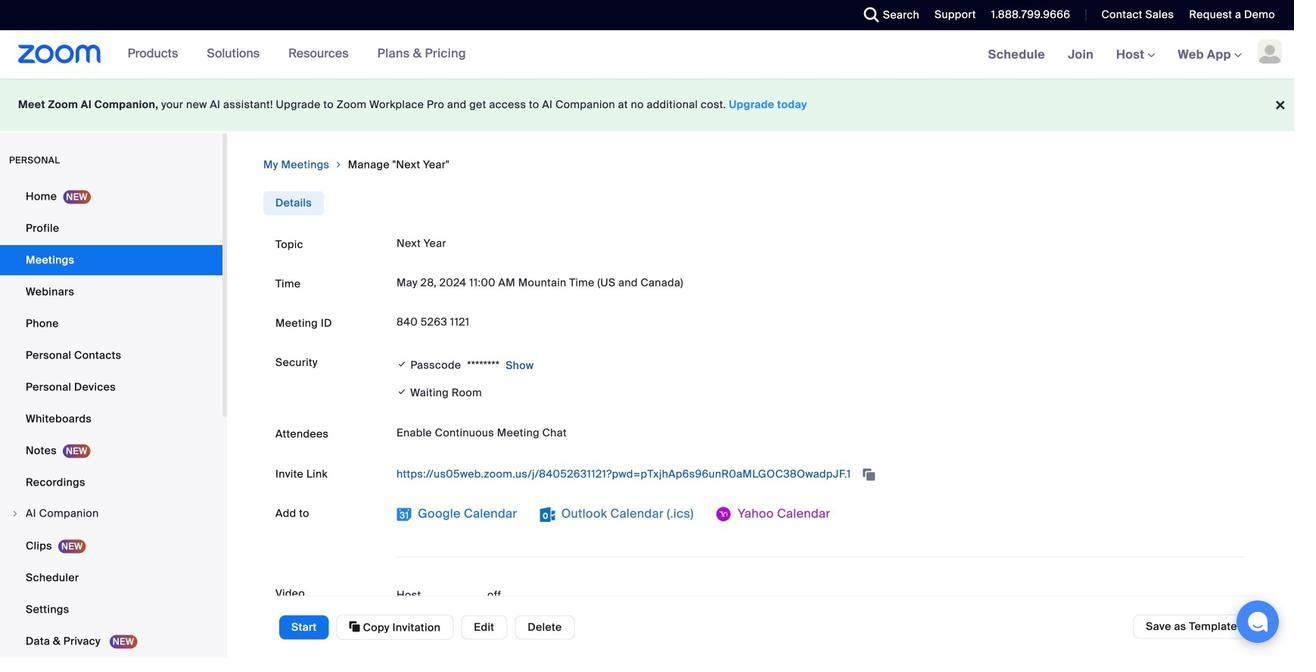 Task type: locate. For each thing, give the bounding box(es) containing it.
zoom logo image
[[18, 45, 101, 64]]

right image inside manage next year navigation
[[334, 157, 344, 173]]

1 vertical spatial checked image
[[397, 384, 408, 400]]

open chat image
[[1248, 612, 1269, 633]]

banner
[[0, 30, 1295, 80]]

0 vertical spatial right image
[[334, 157, 344, 173]]

menu item
[[0, 500, 223, 530]]

add to outlook calendar (.ics) image
[[540, 507, 555, 522]]

checked image
[[397, 357, 408, 372], [397, 384, 408, 400]]

1 checked image from the top
[[397, 357, 408, 372]]

profile picture image
[[1258, 39, 1283, 64]]

1 horizontal spatial right image
[[334, 157, 344, 173]]

right image
[[334, 157, 344, 173], [11, 510, 20, 519]]

tab
[[263, 191, 324, 215]]

footer
[[0, 79, 1295, 131]]

right image inside personal menu menu
[[11, 510, 20, 519]]

2 checked image from the top
[[397, 384, 408, 400]]

0 vertical spatial checked image
[[397, 357, 408, 372]]

add to yahoo calendar image
[[717, 507, 732, 522]]

0 horizontal spatial right image
[[11, 510, 20, 519]]

1 vertical spatial right image
[[11, 510, 20, 519]]



Task type: vqa. For each thing, say whether or not it's contained in the screenshot.
Profile picture at the top right
yes



Task type: describe. For each thing, give the bounding box(es) containing it.
meetings navigation
[[977, 30, 1295, 80]]

copy url image
[[862, 470, 877, 481]]

add to google calendar image
[[397, 507, 412, 522]]

manage next year navigation
[[263, 157, 1258, 173]]

personal menu menu
[[0, 182, 223, 659]]

copy image
[[349, 620, 360, 634]]

product information navigation
[[101, 30, 478, 79]]

manage my meeting tab control tab list
[[263, 191, 324, 215]]



